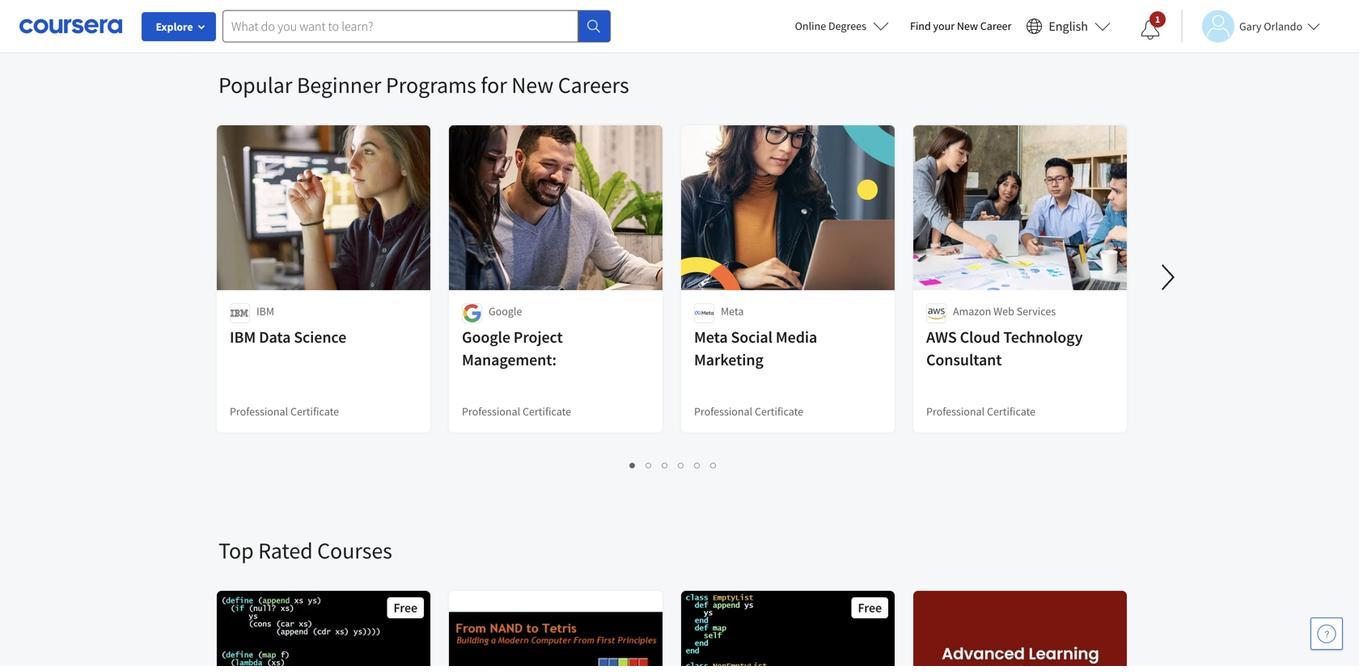 Task type: vqa. For each thing, say whether or not it's contained in the screenshot.
mastertrack® certificates 'link'
no



Task type: locate. For each thing, give the bounding box(es) containing it.
certificate down aws cloud technology consultant
[[988, 405, 1036, 419]]

1 horizontal spatial free
[[858, 601, 882, 617]]

for
[[481, 71, 507, 99]]

gary orlando
[[1240, 19, 1303, 34]]

amazon web services
[[954, 304, 1056, 319]]

1 horizontal spatial free link
[[680, 590, 897, 667]]

certificate down meta social media marketing
[[755, 405, 804, 419]]

english
[[1049, 18, 1089, 34]]

explore
[[156, 19, 193, 34]]

4 professional certificate from the left
[[927, 405, 1036, 419]]

certificate down management:
[[523, 405, 572, 419]]

meta image
[[695, 304, 715, 324]]

new right for
[[512, 71, 554, 99]]

1 professional certificate from the left
[[230, 405, 339, 419]]

0 vertical spatial google
[[489, 304, 522, 319]]

google inside the 'google project management:'
[[462, 327, 511, 348]]

2 free from the left
[[858, 601, 882, 617]]

professional certificate down management:
[[462, 405, 572, 419]]

1 vertical spatial list
[[219, 456, 1129, 474]]

google
[[489, 304, 522, 319], [462, 327, 511, 348]]

data
[[259, 327, 291, 348]]

help center image
[[1318, 625, 1337, 644]]

google image
[[462, 304, 482, 324]]

programs
[[386, 71, 477, 99]]

What do you want to learn? text field
[[223, 10, 579, 42]]

find
[[911, 19, 931, 33]]

1 button
[[1128, 11, 1174, 49], [625, 456, 641, 474]]

0 vertical spatial new
[[957, 19, 979, 33]]

marketing
[[695, 350, 764, 370]]

coursera image
[[19, 13, 122, 39]]

0 horizontal spatial free link
[[215, 590, 432, 667]]

professional certificate
[[230, 405, 339, 419], [462, 405, 572, 419], [695, 405, 804, 419], [927, 405, 1036, 419]]

0 vertical spatial meta
[[721, 304, 744, 319]]

1 vertical spatial new
[[512, 71, 554, 99]]

1
[[1156, 13, 1161, 25], [630, 457, 637, 473]]

1 horizontal spatial 1
[[1156, 13, 1161, 25]]

2 professional certificate from the left
[[462, 405, 572, 419]]

aws
[[927, 327, 957, 348]]

ibm for ibm
[[257, 304, 274, 319]]

list
[[219, 0, 1129, 7], [219, 456, 1129, 474]]

3 certificate from the left
[[755, 405, 804, 419]]

1 horizontal spatial ibm
[[257, 304, 274, 319]]

ibm
[[257, 304, 274, 319], [230, 327, 256, 348]]

meta
[[721, 304, 744, 319], [695, 327, 728, 348]]

3 professional certificate from the left
[[695, 405, 804, 419]]

professional certificate down consultant
[[927, 405, 1036, 419]]

list containing 1
[[219, 456, 1129, 474]]

meta right meta icon
[[721, 304, 744, 319]]

english button
[[1020, 0, 1118, 53]]

certificate for science
[[291, 405, 339, 419]]

cloud
[[960, 327, 1001, 348]]

0 horizontal spatial 1
[[630, 457, 637, 473]]

professional for google project management:
[[462, 405, 521, 419]]

web
[[994, 304, 1015, 319]]

0 vertical spatial 1
[[1156, 13, 1161, 25]]

4
[[679, 457, 685, 473]]

1 vertical spatial ibm
[[230, 327, 256, 348]]

professional certificate down ibm data science
[[230, 405, 339, 419]]

2 list from the top
[[219, 456, 1129, 474]]

1 horizontal spatial 1 button
[[1128, 11, 1174, 49]]

4 certificate from the left
[[988, 405, 1036, 419]]

ibm down ibm icon
[[230, 327, 256, 348]]

2 professional from the left
[[462, 405, 521, 419]]

4 professional from the left
[[927, 405, 985, 419]]

meta inside meta social media marketing
[[695, 327, 728, 348]]

popular
[[219, 71, 293, 99]]

gary orlando button
[[1182, 10, 1321, 42]]

0 horizontal spatial free
[[394, 601, 418, 617]]

new
[[957, 19, 979, 33], [512, 71, 554, 99]]

explore button
[[142, 12, 216, 41]]

5
[[695, 457, 701, 473]]

1 inside popular beginner programs for new careers carousel element
[[630, 457, 637, 473]]

google right "google" 'image'
[[489, 304, 522, 319]]

google down "google" 'image'
[[462, 327, 511, 348]]

professional down data
[[230, 405, 288, 419]]

1 vertical spatial meta
[[695, 327, 728, 348]]

new right your
[[957, 19, 979, 33]]

free
[[394, 601, 418, 617], [858, 601, 882, 617]]

0 horizontal spatial ibm
[[230, 327, 256, 348]]

3 professional from the left
[[695, 405, 753, 419]]

1 vertical spatial 1 button
[[625, 456, 641, 474]]

top rated courses carousel element
[[210, 488, 1360, 667]]

3 button
[[658, 456, 674, 474]]

0 vertical spatial list
[[219, 0, 1129, 7]]

ibm image
[[230, 304, 250, 324]]

meta social media marketing
[[695, 327, 818, 370]]

amazon web services image
[[927, 304, 947, 324]]

1 professional from the left
[[230, 405, 288, 419]]

professional certificate for management:
[[462, 405, 572, 419]]

0 vertical spatial ibm
[[257, 304, 274, 319]]

build a modern computer from first principles: nand to tetris part ii (project-centered course) course by hebrew university of jerusalem, image
[[449, 592, 664, 667]]

0 horizontal spatial 1 button
[[625, 456, 641, 474]]

1 vertical spatial google
[[462, 327, 511, 348]]

2 button
[[641, 456, 658, 474]]

orlando
[[1265, 19, 1303, 34]]

professional down management:
[[462, 405, 521, 419]]

next slide image
[[1149, 258, 1188, 297]]

aws cloud technology consultant
[[927, 327, 1083, 370]]

certificate
[[291, 405, 339, 419], [523, 405, 572, 419], [755, 405, 804, 419], [988, 405, 1036, 419]]

online
[[795, 19, 827, 33]]

None search field
[[223, 10, 611, 42]]

professional certificate down marketing
[[695, 405, 804, 419]]

free link
[[215, 590, 432, 667], [680, 590, 897, 667]]

1 certificate from the left
[[291, 405, 339, 419]]

services
[[1017, 304, 1056, 319]]

online degrees
[[795, 19, 867, 33]]

professional down consultant
[[927, 405, 985, 419]]

science
[[294, 327, 347, 348]]

professional
[[230, 405, 288, 419], [462, 405, 521, 419], [695, 405, 753, 419], [927, 405, 985, 419]]

google for google
[[489, 304, 522, 319]]

consultant
[[927, 350, 1002, 370]]

professional for meta social media marketing
[[695, 405, 753, 419]]

ibm data science
[[230, 327, 347, 348]]

certificate down science
[[291, 405, 339, 419]]

1 vertical spatial 1
[[630, 457, 637, 473]]

professional down marketing
[[695, 405, 753, 419]]

professional certificate for media
[[695, 405, 804, 419]]

ibm right ibm icon
[[257, 304, 274, 319]]

1 free from the left
[[394, 601, 418, 617]]

find your new career
[[911, 19, 1012, 33]]

2 certificate from the left
[[523, 405, 572, 419]]

list inside popular beginner programs for new careers carousel element
[[219, 456, 1129, 474]]

meta down meta icon
[[695, 327, 728, 348]]

1 list from the top
[[219, 0, 1129, 7]]



Task type: describe. For each thing, give the bounding box(es) containing it.
management:
[[462, 350, 557, 370]]

1 horizontal spatial new
[[957, 19, 979, 33]]

careers
[[558, 71, 629, 99]]

beginner
[[297, 71, 382, 99]]

certificate for technology
[[988, 405, 1036, 419]]

your
[[934, 19, 955, 33]]

show notifications image
[[1141, 20, 1161, 40]]

0 vertical spatial 1 button
[[1128, 11, 1174, 49]]

top
[[219, 537, 254, 565]]

5 button
[[690, 456, 706, 474]]

meta for meta social media marketing
[[695, 327, 728, 348]]

6
[[711, 457, 718, 473]]

professional certificate for technology
[[927, 405, 1036, 419]]

professional for aws cloud technology consultant
[[927, 405, 985, 419]]

social
[[731, 327, 773, 348]]

certificate for media
[[755, 405, 804, 419]]

6 button
[[706, 456, 722, 474]]

popular beginner programs for new careers carousel element
[[210, 22, 1360, 488]]

ibm for ibm data science
[[230, 327, 256, 348]]

rated
[[258, 537, 313, 565]]

google for google project management:
[[462, 327, 511, 348]]

advanced learning algorithms course by deeplearning.ai, stanford university, image
[[914, 592, 1128, 667]]

technology
[[1004, 327, 1083, 348]]

career
[[981, 19, 1012, 33]]

meta for meta
[[721, 304, 744, 319]]

google project management:
[[462, 327, 563, 370]]

1 free link from the left
[[215, 590, 432, 667]]

top rated courses
[[219, 537, 392, 565]]

4 button
[[674, 456, 690, 474]]

professional for ibm data science
[[230, 405, 288, 419]]

online degrees button
[[782, 8, 902, 44]]

amazon
[[954, 304, 992, 319]]

professional certificate for science
[[230, 405, 339, 419]]

1 button inside popular beginner programs for new careers carousel element
[[625, 456, 641, 474]]

project
[[514, 327, 563, 348]]

2 free link from the left
[[680, 590, 897, 667]]

2
[[646, 457, 653, 473]]

find your new career link
[[902, 16, 1020, 36]]

courses
[[317, 537, 392, 565]]

0 horizontal spatial new
[[512, 71, 554, 99]]

media
[[776, 327, 818, 348]]

gary
[[1240, 19, 1262, 34]]

degrees
[[829, 19, 867, 33]]

certificate for management:
[[523, 405, 572, 419]]

popular beginner programs for new careers
[[219, 71, 629, 99]]

3
[[663, 457, 669, 473]]



